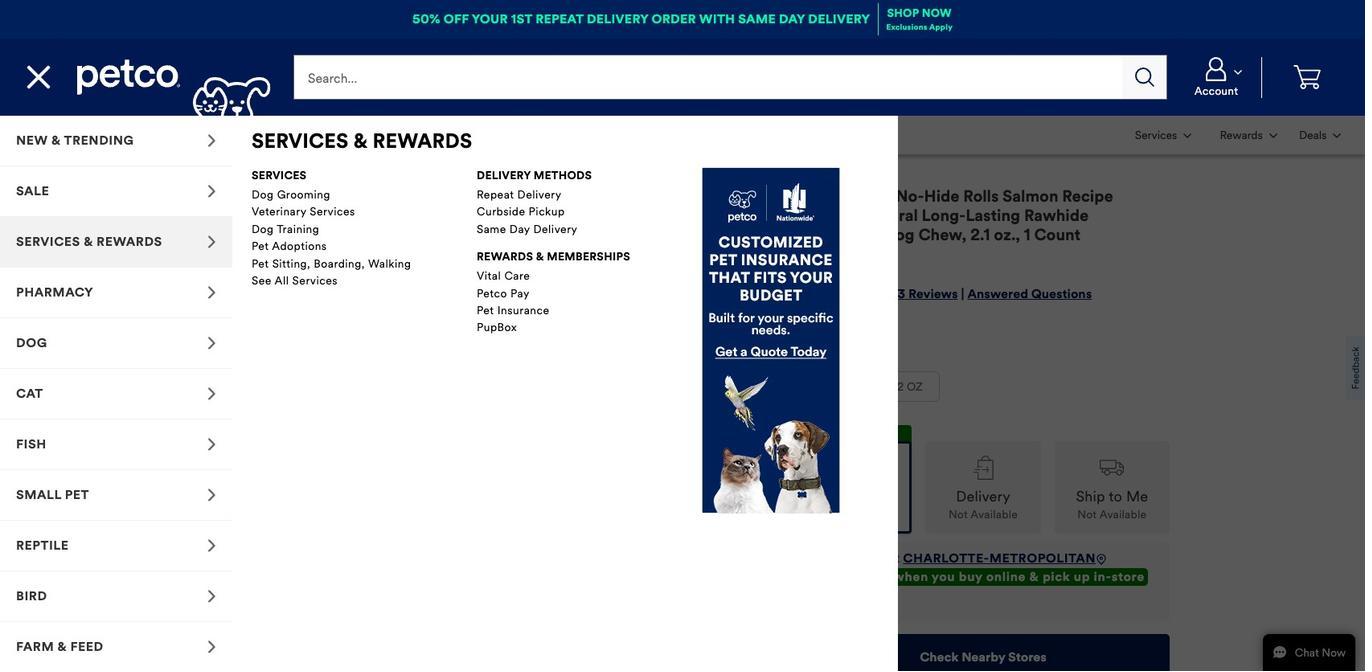 Task type: vqa. For each thing, say whether or not it's contained in the screenshot.
the 12 to the left
no



Task type: describe. For each thing, give the bounding box(es) containing it.
10% off $50 when you buy online & pick up in-store
[[813, 569, 1145, 585]]

pet insurance link
[[477, 304, 646, 318]]

up
[[1074, 569, 1091, 585]]

memberships
[[547, 250, 631, 264]]

1 carat right icon 13 button from the top
[[0, 116, 232, 166]]

2 list item from the left
[[275, 116, 435, 155]]

ship to me not available
[[1077, 488, 1149, 522]]

charlotte-metropolitan button
[[903, 549, 1096, 568]]

stores
[[1009, 650, 1047, 665]]

carat down icon 13 image inside dropdown button
[[1235, 70, 1243, 74]]

dog grooming link
[[252, 188, 421, 202]]

day inside delivery methods repeat delivery curbside pickup same day delivery
[[510, 223, 530, 236]]

home link
[[189, 164, 219, 178]]

see all services link
[[252, 274, 421, 288]]

at charlotte-metropolitan
[[886, 551, 1096, 566]]

& inside rewards & memberships vital care petco pay pet insurance pupbox
[[536, 250, 544, 264]]

training
[[277, 223, 319, 236]]

repeat inside delivery methods repeat delivery curbside pickup same day delivery
[[477, 188, 514, 202]]

animal for earth animal
[[831, 258, 873, 274]]

oz.,
[[994, 225, 1021, 245]]

services dog grooming veterinary services dog training pet adoptions pet sitting, boarding, walking see all services
[[252, 169, 411, 288]]

3 carat right icon 13 button from the top
[[0, 318, 232, 369]]

available inside ship to me not available
[[1100, 508, 1147, 522]]

buy
[[959, 569, 983, 585]]

shop
[[888, 6, 919, 20]]

6 carat right icon 13 button from the top
[[0, 572, 232, 623]]

0 vertical spatial rewards
[[373, 129, 473, 154]]

43 reviews | answered questions
[[890, 287, 1092, 302]]

pet for dog
[[252, 240, 269, 253]]

5 carat right icon 13 button from the top
[[0, 623, 232, 672]]

rewards & memberships vital care petco pay pet insurance pupbox
[[477, 250, 631, 335]]

reviews
[[909, 287, 958, 302]]

icon check success 4 image
[[801, 444, 808, 452]]

delivery-method-Pickup-Check Nearby radio
[[797, 442, 912, 534]]

curbside pickup link
[[477, 205, 646, 219]]

natural
[[863, 206, 918, 226]]

shop bird image
[[208, 590, 216, 603]]

order
[[652, 11, 696, 27]]

all
[[275, 274, 289, 288]]

pet sitting, boarding, walking link
[[252, 257, 421, 271]]

shop farm & feed image
[[208, 641, 216, 654]]

5 carat right icon 13 button from the top
[[0, 471, 232, 521]]

services & rewards list
[[0, 116, 898, 672]]

50% off your 1st repeat delivery order with same day delivery
[[413, 11, 871, 27]]

dog up veterinary
[[252, 188, 274, 202]]

oz for 2.1 oz
[[832, 380, 848, 394]]

pupbox
[[477, 321, 517, 335]]

check nearby stores
[[920, 650, 1047, 665]]

store
[[1112, 569, 1145, 585]]

home / dog / dog treats & chews
[[189, 164, 369, 178]]

earth for earth animal
[[797, 258, 829, 274]]

vital
[[477, 270, 501, 283]]

home
[[189, 164, 219, 178]]

1 vertical spatial services
[[292, 274, 338, 288]]

pickup inside delivery methods repeat delivery curbside pickup same day delivery
[[529, 205, 565, 219]]

see
[[252, 274, 272, 288]]

pupbox link
[[477, 321, 646, 335]]

answered
[[968, 287, 1029, 302]]

pet adoptions link
[[252, 240, 421, 253]]

recipe
[[1063, 187, 1114, 207]]

delivery down 'curbside pickup' link
[[534, 223, 578, 236]]

medium
[[797, 206, 859, 226]]

services for &
[[252, 129, 349, 154]]

1 horizontal spatial day
[[779, 11, 805, 27]]

2.1 inside earth animal no-hide rolls salmon recipe medium natural long-lasting rawhide alternative dog chew, 2.1 oz., 1 count
[[971, 225, 990, 245]]

3 carat right icon 13 button from the top
[[0, 420, 232, 471]]

metropolitan
[[990, 551, 1096, 566]]

online
[[987, 569, 1026, 585]]

in-
[[1094, 569, 1112, 585]]

repeat delivery link
[[477, 188, 646, 202]]

dog training link
[[252, 223, 421, 236]]

delivery not available
[[949, 488, 1018, 522]]

pay
[[511, 287, 530, 300]]

delivery-method-Delivery-Not Available radio
[[926, 442, 1041, 534]]

43
[[890, 287, 906, 302]]

available inside "delivery not available"
[[971, 508, 1018, 522]]

shop dog image
[[208, 337, 216, 350]]

& up chews
[[354, 129, 368, 154]]

|
[[962, 287, 965, 302]]

not inside ship to me not available
[[1078, 508, 1097, 522]]

sitting,
[[272, 257, 311, 271]]

$10.99
[[797, 312, 848, 332]]

off for your
[[444, 11, 469, 27]]

pet for petco
[[477, 304, 494, 318]]

now
[[922, 6, 952, 20]]

count
[[1035, 225, 1081, 245]]

earth animal no-hide rolls salmon recipe medium natural long-lasting rawhide alternative dog chew, 2.1 oz., 1 count - carousel image #1 image
[[228, 200, 739, 672]]

delivery left shop
[[809, 11, 871, 27]]

delivery
[[477, 169, 531, 183]]

& down the metropolitan
[[1030, 569, 1040, 585]]

2.1 inside option
[[815, 380, 829, 394]]

:
[[841, 344, 844, 359]]

with
[[700, 11, 735, 27]]

long-
[[922, 206, 966, 226]]

lasting
[[966, 206, 1021, 226]]

answered questions link
[[968, 287, 1092, 302]]

shop services & rewards image
[[208, 236, 216, 249]]

$50+
[[863, 427, 892, 441]]

$50
[[865, 569, 890, 585]]

delivery methods repeat delivery curbside pickup same day delivery
[[477, 169, 592, 236]]

adoptions
[[272, 240, 327, 253]]

1
[[1024, 225, 1031, 245]]

no-
[[896, 187, 925, 207]]

animal for earth animal no-hide rolls salmon recipe medium natural long-lasting rawhide alternative dog chew, 2.1 oz., 1 count
[[840, 187, 892, 207]]

icon pickup store image
[[843, 458, 867, 478]]

methods
[[534, 169, 592, 183]]

apply
[[930, 22, 953, 32]]

same inside delivery methods repeat delivery curbside pickup same day delivery
[[477, 223, 507, 236]]

questions
[[1032, 287, 1092, 302]]

same day delivery link
[[477, 223, 646, 236]]

when
[[894, 569, 929, 585]]

weight
[[797, 344, 841, 359]]

2 / from the left
[[255, 164, 261, 178]]

dog right home
[[231, 164, 252, 178]]

services for dog
[[252, 169, 307, 183]]

care
[[505, 270, 530, 283]]

rewards & memberships link
[[477, 249, 631, 266]]

ship
[[1077, 488, 1106, 506]]



Task type: locate. For each thing, give the bounding box(es) containing it.
0 horizontal spatial /
[[223, 164, 228, 178]]

veterinary services link
[[252, 205, 421, 219]]

1 vertical spatial 2.1
[[848, 344, 863, 359]]

delivery left order
[[587, 11, 649, 27]]

3 carat down icon 13 button from the left
[[1290, 117, 1351, 153]]

0 vertical spatial earth
[[797, 187, 837, 207]]

search image
[[1135, 68, 1155, 87]]

list item
[[13, 116, 275, 155], [275, 116, 435, 155]]

carat right icon 13 button
[[0, 116, 232, 166], [0, 166, 232, 217], [0, 420, 232, 471], [0, 521, 232, 572], [0, 623, 232, 672]]

1 vertical spatial nearby
[[962, 650, 1006, 665]]

1 earth from the top
[[797, 187, 837, 207]]

0 vertical spatial same
[[739, 11, 776, 27]]

pickup
[[529, 205, 565, 219], [831, 486, 878, 504]]

not inside "delivery not available"
[[949, 508, 968, 522]]

dog inside earth animal no-hide rolls salmon recipe medium natural long-lasting rawhide alternative dog chew, 2.1 oz., 1 count
[[884, 225, 915, 245]]

pickup inside pickup check nearby
[[831, 486, 878, 504]]

2.1 left the oz.,
[[971, 225, 990, 245]]

delivery-method-Ship to Me-Not Available radio
[[1055, 442, 1170, 534]]

2 carat right icon 13 button from the top
[[0, 166, 232, 217]]

1 vertical spatial pickup
[[831, 486, 878, 504]]

0 horizontal spatial pickup
[[529, 205, 565, 219]]

0 vertical spatial pickup
[[529, 205, 565, 219]]

list down carat down icon 13 dropdown button
[[1125, 116, 1353, 155]]

1 vertical spatial option group
[[797, 425, 1170, 534]]

walking
[[368, 257, 411, 271]]

2 vertical spatial pet
[[477, 304, 494, 318]]

0 vertical spatial 2.1
[[971, 225, 990, 245]]

1st
[[511, 11, 533, 27]]

/ left dog link
[[223, 164, 228, 178]]

at
[[889, 551, 900, 566]]

1 / from the left
[[223, 164, 228, 178]]

10%
[[817, 427, 840, 441], [813, 569, 839, 585]]

2 vertical spatial off
[[843, 569, 861, 585]]

2 carat right icon 13 button from the top
[[0, 268, 232, 318]]

variation-2.1 OZ radio
[[798, 373, 865, 402]]

4 carat right icon 13 button from the top
[[0, 521, 232, 572]]

1 vertical spatial same
[[477, 223, 507, 236]]

0 vertical spatial services
[[310, 205, 355, 219]]

1 horizontal spatial carat down icon 13 button
[[1205, 117, 1287, 153]]

check inside button
[[920, 650, 959, 665]]

1 option group from the top
[[797, 372, 1170, 409]]

pickup check nearby
[[818, 486, 892, 520]]

oz
[[866, 344, 885, 359], [832, 380, 848, 394], [907, 380, 923, 394]]

2 services from the top
[[252, 169, 307, 183]]

insurance
[[498, 304, 550, 318]]

earth animal no-hide rolls salmon recipe medium natural long-lasting rawhide alternative dog chew, 2.1 oz., 1 count
[[797, 187, 1114, 245]]

shop pharmacy image
[[208, 286, 216, 299]]

carat down icon 13 image
[[1235, 70, 1243, 74], [1184, 133, 1192, 138], [1270, 133, 1278, 138], [1334, 133, 1342, 138]]

2 earth from the top
[[797, 258, 829, 274]]

0 horizontal spatial nearby
[[854, 506, 892, 520]]

1 services from the top
[[252, 129, 349, 154]]

/ right dog link
[[255, 164, 261, 178]]

list item up home link
[[13, 116, 275, 155]]

carat down icon 13 button
[[1178, 57, 1255, 98]]

pet inside rewards & memberships vital care petco pay pet insurance pupbox
[[477, 304, 494, 318]]

not down "ship"
[[1078, 508, 1097, 522]]

0 vertical spatial nearby
[[854, 506, 892, 520]]

& up vital care link
[[536, 250, 544, 264]]

shop new & trending image
[[208, 134, 216, 147]]

shop small pet image
[[208, 489, 216, 502]]

0 horizontal spatial day
[[510, 223, 530, 236]]

1 horizontal spatial oz
[[866, 344, 885, 359]]

10% down 2.1 oz
[[817, 427, 840, 441]]

1 vertical spatial services
[[252, 169, 307, 183]]

earth inside earth animal no-hide rolls salmon recipe medium natural long-lasting rawhide alternative dog chew, 2.1 oz., 1 count
[[797, 187, 837, 207]]

1 horizontal spatial rewards
[[477, 250, 533, 264]]

0 horizontal spatial 2.1
[[815, 380, 829, 394]]

you
[[932, 569, 956, 585]]

list
[[13, 116, 435, 155], [1125, 116, 1353, 155]]

off for $50+
[[843, 427, 860, 441]]

delivery up 'curbside pickup' link
[[518, 188, 562, 202]]

shop cat image
[[208, 388, 216, 401]]

1 vertical spatial day
[[510, 223, 530, 236]]

pickup down repeat delivery link
[[529, 205, 565, 219]]

oz inside option
[[832, 380, 848, 394]]

2 vertical spatial 2.1
[[815, 380, 829, 394]]

boarding,
[[314, 257, 365, 271]]

2 list from the left
[[1125, 116, 1353, 155]]

earth animal link
[[797, 258, 873, 274]]

not
[[949, 508, 968, 522], [1078, 508, 1097, 522]]

2.1 oz
[[815, 380, 848, 394]]

1 vertical spatial rewards
[[477, 250, 533, 264]]

2 carat down icon 13 button from the left
[[1205, 117, 1287, 153]]

4.2
[[888, 380, 904, 394]]

curbside
[[477, 205, 526, 219]]

1 vertical spatial check
[[920, 650, 959, 665]]

1 carat down icon 13 button from the left
[[1126, 117, 1202, 153]]

grooming
[[277, 188, 331, 202]]

0 vertical spatial day
[[779, 11, 805, 27]]

0 horizontal spatial oz
[[832, 380, 848, 394]]

earth animal
[[797, 258, 873, 274]]

1 list from the left
[[13, 116, 435, 155]]

repeat up "curbside"
[[477, 188, 514, 202]]

10% for 10% off $50 when you buy online & pick up in-store
[[813, 569, 839, 585]]

0 horizontal spatial list
[[13, 116, 435, 155]]

1 available from the left
[[971, 508, 1018, 522]]

nearby down "icon pickup store"
[[854, 506, 892, 520]]

1 vertical spatial off
[[843, 427, 860, 441]]

oz for 4.2 oz
[[907, 380, 923, 394]]

icon delivery pin image
[[1096, 554, 1108, 565]]

off
[[444, 11, 469, 27], [843, 427, 860, 441], [843, 569, 861, 585]]

petco
[[477, 287, 508, 300]]

2.1 right :
[[848, 344, 863, 359]]

0 horizontal spatial carat down icon 13 button
[[1126, 117, 1202, 153]]

rewards inside rewards & memberships vital care petco pay pet insurance pupbox
[[477, 250, 533, 264]]

dog
[[231, 164, 252, 178], [264, 164, 286, 178], [252, 188, 274, 202], [252, 223, 274, 236], [884, 225, 915, 245]]

1 horizontal spatial same
[[739, 11, 776, 27]]

2 option group from the top
[[797, 425, 1170, 534]]

variation-4.2 OZ radio
[[872, 373, 939, 402]]

1 not from the left
[[949, 508, 968, 522]]

off right 50%
[[444, 11, 469, 27]]

earth
[[797, 187, 837, 207], [797, 258, 829, 274]]

shop now link
[[888, 6, 952, 20]]

oz down weight : 2.1 oz
[[832, 380, 848, 394]]

& right treats
[[323, 164, 331, 178]]

services up 'grooming'
[[252, 169, 307, 183]]

day
[[779, 11, 805, 27], [510, 223, 530, 236]]

off left $50+
[[843, 427, 860, 441]]

4 carat right icon 13 button from the top
[[0, 369, 232, 420]]

0 vertical spatial repeat
[[536, 11, 584, 27]]

day right with
[[779, 11, 805, 27]]

option group containing pickup
[[797, 425, 1170, 534]]

available down "to"
[[1100, 508, 1147, 522]]

nearby inside button
[[962, 650, 1006, 665]]

oz right :
[[866, 344, 885, 359]]

pickup down "icon pickup store"
[[831, 486, 878, 504]]

1 vertical spatial repeat
[[477, 188, 514, 202]]

available up at charlotte-metropolitan
[[971, 508, 1018, 522]]

0 vertical spatial animal
[[840, 187, 892, 207]]

shop fish image
[[208, 438, 216, 451]]

pick
[[1043, 569, 1071, 585]]

1 horizontal spatial check
[[920, 650, 959, 665]]

animal left no-
[[840, 187, 892, 207]]

1 vertical spatial animal
[[831, 258, 873, 274]]

petco pay link
[[477, 287, 646, 300]]

earth for earth animal no-hide rolls salmon recipe medium natural long-lasting rawhide alternative dog chew, 2.1 oz., 1 count
[[797, 187, 837, 207]]

0 vertical spatial pet
[[252, 240, 269, 253]]

1 horizontal spatial nearby
[[962, 650, 1006, 665]]

2 not from the left
[[1078, 508, 1097, 522]]

to
[[1109, 488, 1123, 506]]

exclusions
[[887, 22, 928, 32]]

pet
[[252, 240, 269, 253], [252, 257, 269, 271], [477, 304, 494, 318]]

list item up chews
[[275, 116, 435, 155]]

your
[[472, 11, 508, 27]]

0 horizontal spatial repeat
[[477, 188, 514, 202]]

0 vertical spatial check
[[818, 506, 851, 520]]

services up treats
[[252, 129, 349, 154]]

services down pet sitting, boarding, walking link on the left
[[292, 274, 338, 288]]

treats
[[288, 164, 320, 178]]

1 horizontal spatial repeat
[[536, 11, 584, 27]]

0 vertical spatial services
[[252, 129, 349, 154]]

same down "curbside"
[[477, 223, 507, 236]]

option group
[[797, 372, 1170, 409], [797, 425, 1170, 534]]

10% left the $50
[[813, 569, 839, 585]]

check inside pickup check nearby
[[818, 506, 851, 520]]

50%
[[413, 11, 441, 27]]

oz right 4.2
[[907, 380, 923, 394]]

1 horizontal spatial pickup
[[831, 486, 878, 504]]

shop reptile image
[[208, 540, 216, 553]]

shop now exclusions apply
[[887, 6, 953, 32]]

10% for 10% off $50+
[[817, 427, 840, 441]]

earth down the alternative
[[797, 258, 829, 274]]

1 carat right icon 13 button from the top
[[0, 217, 232, 268]]

rolls
[[964, 187, 999, 207]]

not up charlotte-
[[949, 508, 968, 522]]

shop sale image
[[208, 185, 216, 198]]

1 vertical spatial pet
[[252, 257, 269, 271]]

1 horizontal spatial list
[[1125, 116, 1353, 155]]

repeat right 1st
[[536, 11, 584, 27]]

me
[[1127, 488, 1149, 506]]

hide
[[925, 187, 960, 207]]

same right with
[[739, 11, 776, 27]]

1 horizontal spatial available
[[1100, 508, 1147, 522]]

services up dog training link
[[310, 205, 355, 219]]

off left the $50
[[843, 569, 861, 585]]

dog treats & chews link
[[264, 164, 369, 178]]

veterinary
[[252, 205, 307, 219]]

services inside "services dog grooming veterinary services dog training pet adoptions pet sitting, boarding, walking see all services"
[[252, 169, 307, 183]]

2 horizontal spatial oz
[[907, 380, 923, 394]]

services
[[252, 129, 349, 154], [252, 169, 307, 183]]

0 vertical spatial off
[[444, 11, 469, 27]]

1 vertical spatial earth
[[797, 258, 829, 274]]

animal down the alternative
[[831, 258, 873, 274]]

4.2 oz
[[888, 380, 923, 394]]

delivery inside "delivery not available"
[[956, 488, 1011, 506]]

/
[[223, 164, 228, 178], [255, 164, 261, 178]]

nearby inside pickup check nearby
[[854, 506, 892, 520]]

0 horizontal spatial rewards
[[373, 129, 473, 154]]

1 list item from the left
[[13, 116, 275, 155]]

nearby
[[854, 506, 892, 520], [962, 650, 1006, 665]]

earth up the alternative
[[797, 187, 837, 207]]

repeat
[[536, 11, 584, 27], [477, 188, 514, 202]]

2 horizontal spatial 2.1
[[971, 225, 990, 245]]

dog left treats
[[264, 164, 286, 178]]

1 vertical spatial 10%
[[813, 569, 839, 585]]

1 horizontal spatial not
[[1078, 508, 1097, 522]]

weight : 2.1 oz
[[797, 344, 885, 359]]

alternative
[[797, 225, 880, 245]]

carat down icon 13 button
[[1126, 117, 1202, 153], [1205, 117, 1287, 153], [1290, 117, 1351, 153]]

chews
[[333, 164, 369, 178]]

animal inside earth animal no-hide rolls salmon recipe medium natural long-lasting rawhide alternative dog chew, 2.1 oz., 1 count
[[840, 187, 892, 207]]

charlotte-
[[903, 551, 990, 566]]

nearby left stores
[[962, 650, 1006, 665]]

Search search field
[[294, 55, 1123, 100]]

delivery
[[587, 11, 649, 27], [809, 11, 871, 27], [518, 188, 562, 202], [534, 223, 578, 236], [956, 488, 1011, 506]]

1 horizontal spatial 2.1
[[848, 344, 863, 359]]

delivery up at charlotte-metropolitan
[[956, 488, 1011, 506]]

1 horizontal spatial /
[[255, 164, 261, 178]]

10% off $50+
[[817, 427, 892, 441]]

services & rewards
[[252, 129, 473, 154]]

2 available from the left
[[1100, 508, 1147, 522]]

0 vertical spatial option group
[[797, 372, 1170, 409]]

off inside option group
[[843, 427, 860, 441]]

animal
[[840, 187, 892, 207], [831, 258, 873, 274]]

oz inside 'option'
[[907, 380, 923, 394]]

2.1 down weight
[[815, 380, 829, 394]]

rawhide
[[1025, 206, 1089, 226]]

dog down veterinary
[[252, 223, 274, 236]]

0 horizontal spatial check
[[818, 506, 851, 520]]

0 horizontal spatial available
[[971, 508, 1018, 522]]

0 horizontal spatial not
[[949, 508, 968, 522]]

2.1
[[971, 225, 990, 245], [848, 344, 863, 359], [815, 380, 829, 394]]

option group containing 2.1 oz
[[797, 372, 1170, 409]]

off for $50
[[843, 569, 861, 585]]

carat right icon 13 button inside services & rewards "list item"
[[0, 217, 232, 268]]

day down "curbside"
[[510, 223, 530, 236]]

salmon
[[1003, 187, 1059, 207]]

0 vertical spatial 10%
[[817, 427, 840, 441]]

0 horizontal spatial same
[[477, 223, 507, 236]]

2 horizontal spatial carat down icon 13 button
[[1290, 117, 1351, 153]]

dog down no-
[[884, 225, 915, 245]]

services & rewards list item
[[0, 116, 898, 672]]

list up dog link
[[13, 116, 435, 155]]



